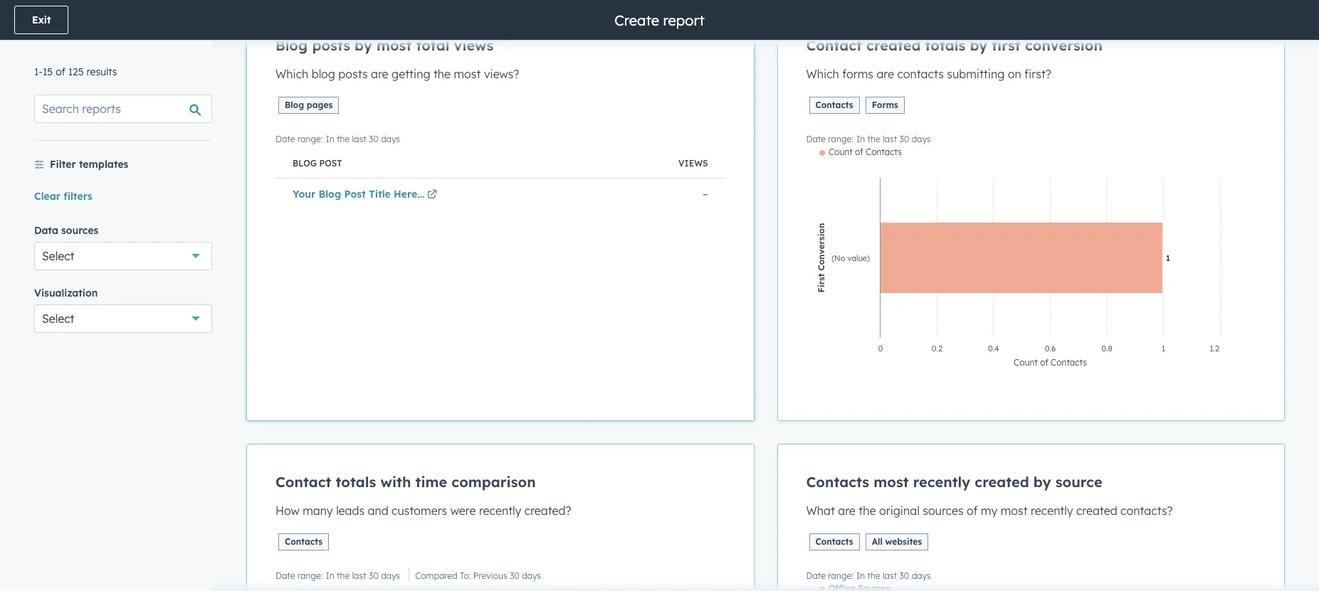 Task type: locate. For each thing, give the bounding box(es) containing it.
range:
[[298, 134, 323, 145], [829, 134, 854, 145], [298, 571, 323, 582], [829, 571, 854, 582]]

to:
[[460, 571, 471, 582]]

1 vertical spatial contact
[[276, 474, 331, 491]]

contact inside option
[[276, 474, 331, 491]]

last down leads
[[352, 571, 367, 582]]

of left my at right bottom
[[967, 504, 978, 518]]

date range: in the last 30 days for blog
[[276, 134, 400, 145]]

views?
[[484, 67, 520, 81]]

0 horizontal spatial recently
[[479, 504, 521, 518]]

totals up leads
[[336, 474, 376, 491]]

my
[[981, 504, 998, 518]]

posts right blog on the top left
[[339, 67, 368, 81]]

blog for blog posts by most total views
[[276, 36, 308, 54]]

select down data sources
[[42, 249, 74, 264]]

0 vertical spatial contact
[[807, 36, 862, 54]]

1 vertical spatial interactive chart image
[[807, 584, 1256, 592]]

2 select from the top
[[42, 312, 74, 326]]

1 horizontal spatial sources
[[923, 504, 964, 518]]

views
[[454, 36, 494, 54]]

1 which from the left
[[276, 67, 309, 81]]

1 vertical spatial sources
[[923, 504, 964, 518]]

original
[[880, 504, 920, 518]]

2 horizontal spatial by
[[1034, 474, 1052, 491]]

contacts
[[816, 100, 854, 110], [807, 474, 870, 491], [285, 537, 323, 548], [816, 537, 854, 548]]

are down blog posts by most total views
[[371, 67, 389, 81]]

websites
[[886, 537, 922, 548]]

select
[[42, 249, 74, 264], [42, 312, 74, 326]]

days down contacts
[[912, 134, 931, 145]]

30 down websites
[[900, 571, 910, 582]]

your
[[293, 188, 316, 201]]

date up "toggle series visibility" region
[[807, 134, 826, 145]]

1 horizontal spatial contact
[[807, 36, 862, 54]]

date range: in the last 30 days inside option
[[276, 571, 400, 582]]

are right the what
[[838, 504, 856, 518]]

sources right data
[[61, 224, 99, 237]]

contact totals with time comparison
[[276, 474, 536, 491]]

2 interactive chart image from the top
[[807, 584, 1256, 592]]

which for contact
[[807, 67, 840, 81]]

date range: in the last 30 days down all
[[807, 571, 931, 582]]

0 vertical spatial created
[[867, 36, 921, 54]]

0 vertical spatial sources
[[61, 224, 99, 237]]

30 inside "toggle series visibility" checkbox
[[900, 134, 910, 145]]

date range: in the last 30 days down leads
[[276, 571, 400, 582]]

created down the source
[[1077, 504, 1118, 518]]

were
[[451, 504, 476, 518]]

select down visualization at the left of page
[[42, 312, 74, 326]]

None checkbox
[[246, 444, 755, 592]]

date down how
[[276, 571, 295, 582]]

date up blog post
[[276, 134, 295, 145]]

clear
[[34, 190, 61, 203]]

days inside checkbox
[[912, 134, 931, 145]]

range: up "toggle series visibility" region
[[829, 134, 854, 145]]

create
[[615, 11, 659, 29]]

1 horizontal spatial by
[[970, 36, 988, 54]]

posts
[[312, 36, 350, 54], [339, 67, 368, 81]]

by
[[355, 36, 372, 54], [970, 36, 988, 54], [1034, 474, 1052, 491]]

in
[[326, 134, 335, 145], [857, 134, 865, 145], [326, 571, 335, 582], [857, 571, 865, 582]]

0 horizontal spatial totals
[[336, 474, 376, 491]]

submitting
[[947, 67, 1005, 81]]

last inside checkbox
[[883, 134, 898, 145]]

source
[[1056, 474, 1103, 491]]

select button down visualization at the left of page
[[34, 305, 212, 333]]

1 select button from the top
[[34, 242, 212, 271]]

select button down data sources
[[34, 242, 212, 271]]

date range: in the last 30 days inside checkbox
[[807, 134, 931, 145]]

None checkbox
[[246, 7, 755, 422], [777, 7, 1285, 422], [777, 444, 1285, 592], [246, 7, 755, 422], [777, 444, 1285, 592]]

30 up "toggle series visibility" region
[[900, 134, 910, 145]]

1 interactive chart image from the top
[[807, 147, 1256, 379]]

1 horizontal spatial of
[[967, 504, 978, 518]]

30 right previous
[[510, 571, 520, 582]]

range: for contact
[[829, 134, 854, 145]]

contact for contact created totals by first conversion
[[807, 36, 862, 54]]

last
[[352, 134, 367, 145], [883, 134, 898, 145], [352, 571, 367, 582], [883, 571, 898, 582]]

range: down the what
[[829, 571, 854, 582]]

link opens in a new window image
[[427, 190, 437, 201]]

in inside "toggle series visibility" checkbox
[[857, 134, 865, 145]]

contacts?
[[1121, 504, 1173, 518]]

which inside "toggle series visibility" checkbox
[[807, 67, 840, 81]]

blog post
[[293, 158, 342, 169]]

select button for data sources
[[34, 242, 212, 271]]

contact for contact totals with time comparison
[[276, 474, 331, 491]]

0 horizontal spatial created
[[867, 36, 921, 54]]

most up original
[[874, 474, 909, 491]]

date inside option
[[276, 571, 295, 582]]

contact
[[807, 36, 862, 54], [276, 474, 331, 491]]

on
[[1008, 67, 1022, 81]]

post
[[344, 188, 366, 201]]

are right forms at the top right
[[877, 67, 894, 81]]

by up which blog posts are getting the most views?
[[355, 36, 372, 54]]

last up "toggle series visibility" region
[[883, 134, 898, 145]]

date range: in the last 30 days up "toggle series visibility" region
[[807, 134, 931, 145]]

0 horizontal spatial which
[[276, 67, 309, 81]]

range: down many
[[298, 571, 323, 582]]

blog
[[276, 36, 308, 54], [285, 100, 304, 110], [293, 158, 317, 169], [319, 188, 341, 201]]

the up post
[[337, 134, 350, 145]]

many
[[303, 504, 333, 518]]

recently down comparison
[[479, 504, 521, 518]]

0 horizontal spatial contact
[[276, 474, 331, 491]]

days right previous
[[522, 571, 541, 582]]

last down all websites
[[883, 571, 898, 582]]

contact up many
[[276, 474, 331, 491]]

days down websites
[[912, 571, 931, 582]]

contact up forms at the top right
[[807, 36, 862, 54]]

days for contact
[[912, 134, 931, 145]]

days
[[381, 134, 400, 145], [912, 134, 931, 145], [381, 571, 400, 582], [522, 571, 541, 582], [912, 571, 931, 582]]

of right 15
[[56, 66, 65, 78]]

title
[[369, 188, 391, 201]]

0 vertical spatial interactive chart image
[[807, 147, 1256, 379]]

date inside checkbox
[[807, 134, 826, 145]]

totals
[[926, 36, 966, 54], [336, 474, 376, 491]]

compared
[[415, 571, 458, 582]]

days up title
[[381, 134, 400, 145]]

your blog post title here...
[[293, 188, 425, 201]]

30 up title
[[369, 134, 379, 145]]

blog posts by most total views
[[276, 36, 494, 54]]

1 vertical spatial totals
[[336, 474, 376, 491]]

blog for blog pages
[[285, 100, 304, 110]]

30
[[369, 134, 379, 145], [900, 134, 910, 145], [369, 571, 379, 582], [510, 571, 520, 582], [900, 571, 910, 582]]

the up "toggle series visibility" region
[[868, 134, 881, 145]]

1-15 of 125 results
[[34, 66, 117, 78]]

last up your blog post title here...
[[352, 134, 367, 145]]

2 which from the left
[[807, 67, 840, 81]]

contact created totals by first conversion
[[807, 36, 1103, 54]]

views
[[679, 158, 708, 169]]

1 horizontal spatial totals
[[926, 36, 966, 54]]

sources down 'contacts most recently created by source'
[[923, 504, 964, 518]]

templates
[[79, 158, 129, 171]]

contact inside checkbox
[[807, 36, 862, 54]]

select button
[[34, 242, 212, 271], [34, 305, 212, 333]]

0 vertical spatial select button
[[34, 242, 212, 271]]

contacts inside option
[[285, 537, 323, 548]]

which
[[276, 67, 309, 81], [807, 67, 840, 81]]

2 select button from the top
[[34, 305, 212, 333]]

2 horizontal spatial are
[[877, 67, 894, 81]]

the down total
[[434, 67, 451, 81]]

the down leads
[[337, 571, 350, 582]]

with
[[381, 474, 411, 491]]

filter templates
[[50, 158, 129, 171]]

in inside option
[[326, 571, 335, 582]]

posts up blog on the top left
[[312, 36, 350, 54]]

2 vertical spatial created
[[1077, 504, 1118, 518]]

which left blog on the top left
[[276, 67, 309, 81]]

created
[[867, 36, 921, 54], [975, 474, 1030, 491], [1077, 504, 1118, 518]]

0 horizontal spatial of
[[56, 66, 65, 78]]

0 vertical spatial select
[[42, 249, 74, 264]]

0 vertical spatial totals
[[926, 36, 966, 54]]

date range: in the last 30 days
[[276, 134, 400, 145], [807, 134, 931, 145], [276, 571, 400, 582], [807, 571, 931, 582]]

contacts down forms at the top right
[[816, 100, 854, 110]]

date for blog posts by most total views
[[276, 134, 295, 145]]

date range: in the last 30 days for contacts
[[807, 571, 931, 582]]

days for blog
[[381, 134, 400, 145]]

range: up blog post
[[298, 134, 323, 145]]

contacts down the what
[[816, 537, 854, 548]]

data
[[34, 224, 58, 237]]

date
[[276, 134, 295, 145], [807, 134, 826, 145], [276, 571, 295, 582], [807, 571, 826, 582]]

most down the views
[[454, 67, 481, 81]]

totals up which forms are contacts submitting on first?
[[926, 36, 966, 54]]

of
[[56, 66, 65, 78], [967, 504, 978, 518]]

last for contacts
[[883, 571, 898, 582]]

interactive chart image
[[807, 147, 1256, 379], [807, 584, 1256, 592]]

are
[[371, 67, 389, 81], [877, 67, 894, 81], [838, 504, 856, 518]]

toggle series visibility region
[[819, 147, 902, 157]]

by left first
[[970, 36, 988, 54]]

post
[[319, 158, 342, 169]]

date range: in the last 30 days up post
[[276, 134, 400, 145]]

by left the source
[[1034, 474, 1052, 491]]

most
[[377, 36, 412, 54], [454, 67, 481, 81], [874, 474, 909, 491], [1001, 504, 1028, 518]]

recently down the source
[[1031, 504, 1074, 518]]

2 horizontal spatial created
[[1077, 504, 1118, 518]]

select button for visualization
[[34, 305, 212, 333]]

1 horizontal spatial are
[[838, 504, 856, 518]]

pages
[[307, 100, 333, 110]]

0 vertical spatial posts
[[312, 36, 350, 54]]

by inside "toggle series visibility" checkbox
[[970, 36, 988, 54]]

interactive chart image inside "toggle series visibility" checkbox
[[807, 147, 1256, 379]]

none checkbox containing contact created totals by first conversion
[[777, 7, 1285, 422]]

1 horizontal spatial which
[[807, 67, 840, 81]]

range: inside checkbox
[[829, 134, 854, 145]]

recently
[[914, 474, 971, 491], [479, 504, 521, 518], [1031, 504, 1074, 518]]

30 left compared
[[369, 571, 379, 582]]

2 horizontal spatial recently
[[1031, 504, 1074, 518]]

date down the what
[[807, 571, 826, 582]]

sources
[[61, 224, 99, 237], [923, 504, 964, 518]]

created up what are the original sources of my most recently created contacts?
[[975, 474, 1030, 491]]

select for data sources
[[42, 249, 74, 264]]

date range: in the last 30 days for contact
[[807, 134, 931, 145]]

contacts down many
[[285, 537, 323, 548]]

which for blog
[[276, 67, 309, 81]]

totals inside checkbox
[[926, 36, 966, 54]]

in for blog
[[326, 134, 335, 145]]

recently up original
[[914, 474, 971, 491]]

visualization
[[34, 287, 98, 300]]

the
[[434, 67, 451, 81], [337, 134, 350, 145], [868, 134, 881, 145], [859, 504, 876, 518], [337, 571, 350, 582], [868, 571, 881, 582]]

1 select from the top
[[42, 249, 74, 264]]

contacts up the what
[[807, 474, 870, 491]]

1 vertical spatial select button
[[34, 305, 212, 333]]

1 vertical spatial created
[[975, 474, 1030, 491]]

created up contacts
[[867, 36, 921, 54]]

clear filters button
[[34, 188, 92, 205]]

1 vertical spatial select
[[42, 312, 74, 326]]

which left forms at the top right
[[807, 67, 840, 81]]

totals inside option
[[336, 474, 376, 491]]



Task type: describe. For each thing, give the bounding box(es) containing it.
days for contacts
[[912, 571, 931, 582]]

Search search field
[[34, 95, 212, 123]]

leads
[[336, 504, 365, 518]]

0 vertical spatial of
[[56, 66, 65, 78]]

range: for blog
[[298, 134, 323, 145]]

the inside option
[[337, 571, 350, 582]]

created inside "toggle series visibility" checkbox
[[867, 36, 921, 54]]

the inside checkbox
[[868, 134, 881, 145]]

blog for blog post
[[293, 158, 317, 169]]

0 horizontal spatial by
[[355, 36, 372, 54]]

1 vertical spatial posts
[[339, 67, 368, 81]]

125
[[68, 66, 84, 78]]

exit link
[[14, 6, 69, 34]]

contacts inside checkbox
[[816, 100, 854, 110]]

1-
[[34, 66, 43, 78]]

interactive chart image for by
[[807, 584, 1256, 592]]

getting
[[392, 67, 430, 81]]

all
[[872, 537, 883, 548]]

page section element
[[0, 0, 1320, 40]]

what are the original sources of my most recently created contacts?
[[807, 504, 1173, 518]]

how
[[276, 504, 300, 518]]

30 for blog
[[369, 134, 379, 145]]

total
[[416, 36, 450, 54]]

most right my at right bottom
[[1001, 504, 1028, 518]]

all websites
[[872, 537, 922, 548]]

create report
[[615, 11, 705, 29]]

0 horizontal spatial sources
[[61, 224, 99, 237]]

none checkbox "toggle series visibility"
[[777, 7, 1285, 422]]

blog
[[312, 67, 335, 81]]

compared to: previous 30 days
[[415, 571, 541, 582]]

first
[[992, 36, 1021, 54]]

1 horizontal spatial recently
[[914, 474, 971, 491]]

which forms are contacts submitting on first?
[[807, 67, 1052, 81]]

created?
[[525, 504, 572, 518]]

conversion
[[1025, 36, 1103, 54]]

last inside option
[[352, 571, 367, 582]]

in for contact
[[857, 134, 865, 145]]

–
[[703, 188, 708, 201]]

30 for contacts
[[900, 571, 910, 582]]

filter
[[50, 158, 76, 171]]

forms
[[872, 100, 899, 110]]

previous
[[473, 571, 508, 582]]

first?
[[1025, 67, 1052, 81]]

1 vertical spatial of
[[967, 504, 978, 518]]

the left original
[[859, 504, 876, 518]]

date for contact created totals by first conversion
[[807, 134, 826, 145]]

interactive chart image for first
[[807, 147, 1256, 379]]

clear filters
[[34, 190, 92, 203]]

most up which blog posts are getting the most views?
[[377, 36, 412, 54]]

results
[[87, 66, 117, 78]]

forms
[[843, 67, 874, 81]]

your blog post title here... link
[[293, 188, 440, 201]]

time
[[416, 474, 447, 491]]

the down all
[[868, 571, 881, 582]]

and
[[368, 504, 389, 518]]

none checkbox containing contact totals with time comparison
[[246, 444, 755, 592]]

what
[[807, 504, 835, 518]]

are inside checkbox
[[877, 67, 894, 81]]

date for contacts most recently created by source
[[807, 571, 826, 582]]

comparison
[[452, 474, 536, 491]]

filters
[[64, 190, 92, 203]]

15
[[43, 66, 53, 78]]

range: inside option
[[298, 571, 323, 582]]

link opens in a new window image
[[427, 190, 437, 201]]

contacts
[[898, 67, 944, 81]]

last for contact
[[883, 134, 898, 145]]

days left compared
[[381, 571, 400, 582]]

30 for contact
[[900, 134, 910, 145]]

exit
[[32, 14, 51, 26]]

last for blog
[[352, 134, 367, 145]]

contacts most recently created by source
[[807, 474, 1103, 491]]

here...
[[394, 188, 425, 201]]

recently inside option
[[479, 504, 521, 518]]

report
[[663, 11, 705, 29]]

customers
[[392, 504, 447, 518]]

how many leads and customers were recently created?
[[276, 504, 572, 518]]

data sources
[[34, 224, 99, 237]]

blog pages
[[285, 100, 333, 110]]

0 horizontal spatial are
[[371, 67, 389, 81]]

in for contacts
[[857, 571, 865, 582]]

1 horizontal spatial created
[[975, 474, 1030, 491]]

which blog posts are getting the most views?
[[276, 67, 520, 81]]

select for visualization
[[42, 312, 74, 326]]

range: for contacts
[[829, 571, 854, 582]]



Task type: vqa. For each thing, say whether or not it's contained in the screenshot.
Which to the left
yes



